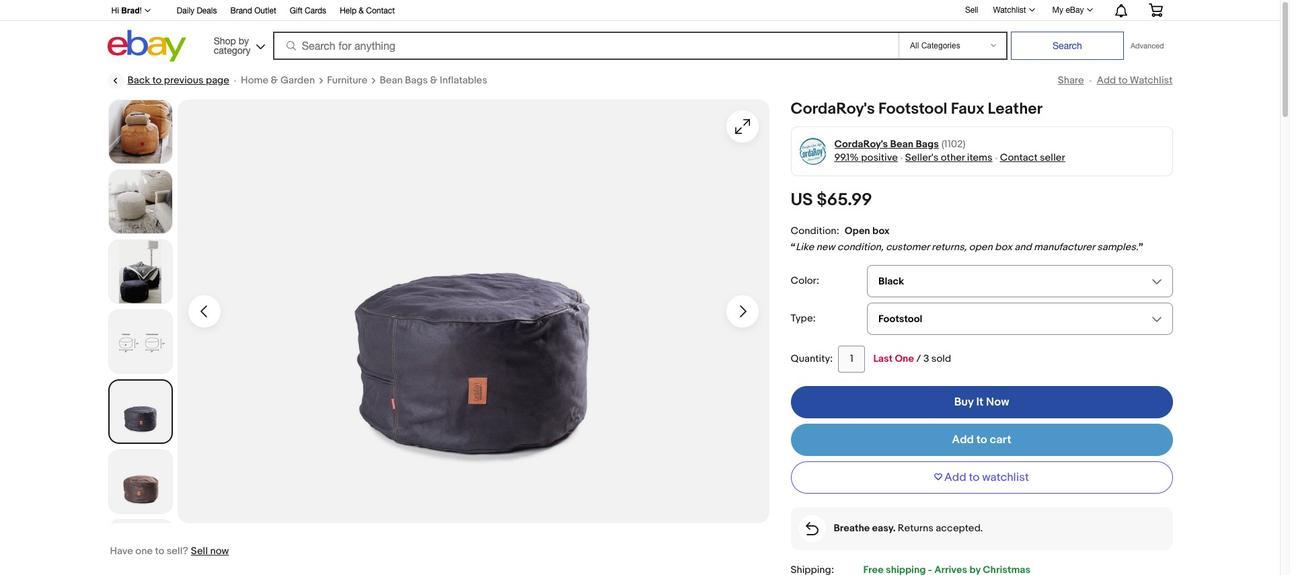 Task type: vqa. For each thing, say whether or not it's contained in the screenshot.
WAS: $1,199.00 290 SOLD at the bottom right of the page
no



Task type: locate. For each thing, give the bounding box(es) containing it.
& right help
[[359, 6, 364, 15]]

contact
[[366, 6, 395, 15], [1000, 151, 1038, 164]]

add for add to cart
[[952, 433, 974, 447]]

0 vertical spatial bags
[[405, 74, 428, 87]]

contact seller
[[1000, 151, 1065, 164]]

furniture
[[327, 74, 368, 87]]

ebay
[[1066, 5, 1084, 15]]

cordaroy's footstool faux leather
[[791, 100, 1043, 118]]

bean right the furniture on the top of page
[[380, 74, 403, 87]]

sell now link
[[191, 545, 229, 558]]

buy it now link
[[791, 386, 1173, 418]]

hi
[[111, 6, 119, 15]]

0 vertical spatial box
[[873, 225, 890, 237]]

add down "add to cart"
[[945, 471, 967, 484]]

sell left the now
[[191, 545, 208, 558]]

1 horizontal spatial &
[[359, 6, 364, 15]]

daily deals
[[177, 6, 217, 15]]

brand outlet link
[[230, 4, 276, 19]]

back
[[127, 74, 150, 87]]

1 vertical spatial add
[[952, 433, 974, 447]]

cordaroy's for cordaroy's bean bags (1102)
[[835, 138, 888, 151]]

share button
[[1058, 74, 1084, 87]]

cordaroy's up cordaroy's bean bags image
[[791, 100, 875, 118]]

category
[[214, 45, 251, 56]]

add left cart
[[952, 433, 974, 447]]

0 horizontal spatial box
[[873, 225, 890, 237]]

0 vertical spatial cordaroy's
[[791, 100, 875, 118]]

0 vertical spatial contact
[[366, 6, 395, 15]]

breathe easy. returns accepted.
[[834, 522, 983, 535]]

0 horizontal spatial sell
[[191, 545, 208, 558]]

99.1%
[[835, 151, 859, 164]]

new
[[816, 241, 835, 254]]

add right share button at the right top
[[1097, 74, 1116, 87]]

to down advanced link in the top of the page
[[1119, 74, 1128, 87]]

gift
[[290, 6, 303, 15]]

1 vertical spatial bags
[[916, 138, 939, 151]]

quantity:
[[791, 352, 833, 365]]

1 vertical spatial watchlist
[[1130, 74, 1173, 87]]

"
[[1139, 241, 1144, 254]]

1 vertical spatial cordaroy's
[[835, 138, 888, 151]]

seller
[[1040, 151, 1065, 164]]

watchlist down advanced link in the top of the page
[[1130, 74, 1173, 87]]

0 horizontal spatial watchlist
[[993, 5, 1026, 15]]

box right open
[[873, 225, 890, 237]]

sold
[[932, 352, 951, 365]]

shop by category button
[[208, 30, 268, 59]]

1 vertical spatial sell
[[191, 545, 208, 558]]

type
[[791, 312, 813, 325]]

bean up seller's
[[890, 138, 914, 151]]

to right back
[[152, 74, 162, 87]]

/
[[916, 352, 921, 365]]

picture 1 of 8 image
[[109, 100, 172, 163]]

condition,
[[837, 241, 884, 254]]

& for contact
[[359, 6, 364, 15]]

open
[[969, 241, 993, 254]]

1 vertical spatial box
[[995, 241, 1012, 254]]

manufacturer
[[1034, 241, 1095, 254]]

sell left watchlist link
[[965, 5, 978, 15]]

buy
[[954, 396, 974, 409]]

contact left "seller" on the right of page
[[1000, 151, 1038, 164]]

add to cart link
[[791, 424, 1173, 456]]

&
[[359, 6, 364, 15], [271, 74, 278, 87], [430, 74, 438, 87]]

bags
[[405, 74, 428, 87], [916, 138, 939, 151]]

to
[[152, 74, 162, 87], [1119, 74, 1128, 87], [977, 433, 987, 447], [969, 471, 980, 484], [155, 545, 164, 558]]

items
[[967, 151, 993, 164]]

0 horizontal spatial contact
[[366, 6, 395, 15]]

seller's other items
[[905, 151, 993, 164]]

0 vertical spatial bean
[[380, 74, 403, 87]]

add
[[1097, 74, 1116, 87], [952, 433, 974, 447], [945, 471, 967, 484]]

add inside add to cart link
[[952, 433, 974, 447]]

0 horizontal spatial &
[[271, 74, 278, 87]]

picture 3 of 8 image
[[109, 240, 172, 303]]

0 horizontal spatial bags
[[405, 74, 428, 87]]

1 vertical spatial contact
[[1000, 151, 1038, 164]]

one
[[895, 352, 914, 365]]

none submit inside shop by category banner
[[1011, 32, 1124, 60]]

to for watchlist
[[969, 471, 980, 484]]

bean
[[380, 74, 403, 87], [890, 138, 914, 151]]

& left inflatables
[[430, 74, 438, 87]]

& right home
[[271, 74, 278, 87]]

box left and
[[995, 241, 1012, 254]]

to for previous
[[152, 74, 162, 87]]

help & contact
[[340, 6, 395, 15]]

1 horizontal spatial contact
[[1000, 151, 1038, 164]]

add to watchlist button
[[791, 461, 1173, 494]]

to right one
[[155, 545, 164, 558]]

picture 2 of 8 image
[[109, 170, 172, 233]]

box
[[873, 225, 890, 237], [995, 241, 1012, 254]]

sell link
[[959, 5, 985, 15]]

bags up seller's
[[916, 138, 939, 151]]

it
[[976, 396, 984, 409]]

easy.
[[872, 522, 896, 535]]

cordaroy's
[[791, 100, 875, 118], [835, 138, 888, 151]]

$65.99
[[817, 190, 872, 211]]

cart
[[990, 433, 1012, 447]]

cordaroy's up 99.1% positive link
[[835, 138, 888, 151]]

(1102)
[[942, 138, 966, 151]]

1 horizontal spatial watchlist
[[1130, 74, 1173, 87]]

watchlist
[[993, 5, 1026, 15], [1130, 74, 1173, 87]]

0 vertical spatial watchlist
[[993, 5, 1026, 15]]

contact right help
[[366, 6, 395, 15]]

0 horizontal spatial bean
[[380, 74, 403, 87]]

to inside button
[[969, 471, 980, 484]]

1 horizontal spatial bean
[[890, 138, 914, 151]]

leather
[[988, 100, 1043, 118]]

condition: open box " like new condition, customer returns, open box and manufacturer samples. "
[[791, 225, 1144, 254]]

picture 6 of 8 image
[[109, 450, 172, 513]]

help & contact link
[[340, 4, 395, 19]]

& inside account navigation
[[359, 6, 364, 15]]

2 horizontal spatial &
[[430, 74, 438, 87]]

to left cart
[[977, 433, 987, 447]]

add to cart
[[952, 433, 1012, 447]]

your shopping cart image
[[1148, 3, 1164, 17]]

samples.
[[1097, 241, 1139, 254]]

watchlist right sell link
[[993, 5, 1026, 15]]

to left "watchlist"
[[969, 471, 980, 484]]

bean bags & inflatables
[[380, 74, 487, 87]]

add to watchlist link
[[1097, 74, 1173, 87]]

home & garden link
[[241, 74, 315, 87]]

add inside add to watchlist button
[[945, 471, 967, 484]]

cordaroy's bean bags (1102)
[[835, 138, 966, 151]]

bags left inflatables
[[405, 74, 428, 87]]

2 vertical spatial add
[[945, 471, 967, 484]]

0 vertical spatial sell
[[965, 5, 978, 15]]

contact inside account navigation
[[366, 6, 395, 15]]

None submit
[[1011, 32, 1124, 60]]

1 horizontal spatial sell
[[965, 5, 978, 15]]

add to watchlist
[[1097, 74, 1173, 87]]

0 vertical spatial add
[[1097, 74, 1116, 87]]

add to watchlist
[[945, 471, 1029, 484]]



Task type: describe. For each thing, give the bounding box(es) containing it.
returns,
[[932, 241, 967, 254]]

footstool
[[879, 100, 948, 118]]

shop
[[214, 35, 236, 46]]

!
[[140, 6, 142, 15]]

advanced link
[[1124, 32, 1171, 59]]

daily
[[177, 6, 194, 15]]

1 horizontal spatial box
[[995, 241, 1012, 254]]

with details__icon image
[[806, 522, 819, 535]]

page
[[206, 74, 229, 87]]

add for add to watchlist
[[1097, 74, 1116, 87]]

gift cards link
[[290, 4, 326, 19]]

help
[[340, 6, 357, 15]]

brand
[[230, 6, 252, 15]]

and
[[1015, 241, 1032, 254]]

now
[[986, 396, 1009, 409]]

home & garden
[[241, 74, 315, 87]]

cordaroy's bean bags link
[[835, 138, 939, 151]]

contact seller link
[[1000, 151, 1065, 164]]

share
[[1058, 74, 1084, 87]]

picture 4 of 8 image
[[109, 310, 172, 373]]

back to previous page link
[[107, 73, 229, 89]]

shop by category banner
[[104, 0, 1173, 65]]

like
[[796, 241, 814, 254]]

us
[[791, 190, 813, 211]]

condition:
[[791, 225, 839, 237]]

back to previous page
[[127, 74, 229, 87]]

last
[[873, 352, 893, 365]]

accepted.
[[936, 522, 983, 535]]

outlet
[[254, 6, 276, 15]]

furniture link
[[327, 74, 368, 87]]

customer
[[886, 241, 930, 254]]

faux
[[951, 100, 984, 118]]

advanced
[[1131, 42, 1164, 50]]

color
[[791, 274, 817, 287]]

inflatables
[[440, 74, 487, 87]]

cordaroy's footstool faux leather - picture 5 of 8 image
[[177, 100, 769, 523]]

99.1% positive link
[[835, 151, 898, 164]]

add for add to watchlist
[[945, 471, 967, 484]]

1 vertical spatial bean
[[890, 138, 914, 151]]

watchlist
[[982, 471, 1029, 484]]

brad
[[121, 6, 140, 15]]

"
[[791, 241, 796, 254]]

Quantity: text field
[[838, 346, 865, 373]]

daily deals link
[[177, 4, 217, 19]]

sell?
[[167, 545, 188, 558]]

cards
[[305, 6, 326, 15]]

now
[[210, 545, 229, 558]]

home
[[241, 74, 269, 87]]

my ebay link
[[1045, 2, 1099, 18]]

watchlist inside account navigation
[[993, 5, 1026, 15]]

returns
[[898, 522, 934, 535]]

& for garden
[[271, 74, 278, 87]]

buy it now
[[954, 396, 1009, 409]]

bean bags & inflatables link
[[380, 74, 487, 87]]

seller's
[[905, 151, 939, 164]]

picture 5 of 8 image
[[109, 381, 171, 443]]

my
[[1053, 5, 1064, 15]]

Search for anything text field
[[275, 33, 896, 59]]

my ebay
[[1053, 5, 1084, 15]]

sell inside account navigation
[[965, 5, 978, 15]]

to for cart
[[977, 433, 987, 447]]

3
[[924, 352, 929, 365]]

positive
[[861, 151, 898, 164]]

have one to sell? sell now
[[110, 545, 229, 558]]

us $65.99
[[791, 190, 872, 211]]

to for watchlist
[[1119, 74, 1128, 87]]

99.1% positive
[[835, 151, 898, 164]]

open
[[845, 225, 870, 237]]

other
[[941, 151, 965, 164]]

1 horizontal spatial bags
[[916, 138, 939, 151]]

cordaroy's bean bags image
[[799, 138, 827, 165]]

deals
[[197, 6, 217, 15]]

hi brad !
[[111, 6, 142, 15]]

account navigation
[[104, 0, 1173, 21]]

gift cards
[[290, 6, 326, 15]]

cordaroy's for cordaroy's footstool faux leather
[[791, 100, 875, 118]]

breathe
[[834, 522, 870, 535]]

by
[[239, 35, 249, 46]]

seller's other items link
[[905, 151, 993, 164]]

brand outlet
[[230, 6, 276, 15]]

garden
[[280, 74, 315, 87]]

shop by category
[[214, 35, 251, 56]]

have
[[110, 545, 133, 558]]

previous
[[164, 74, 204, 87]]



